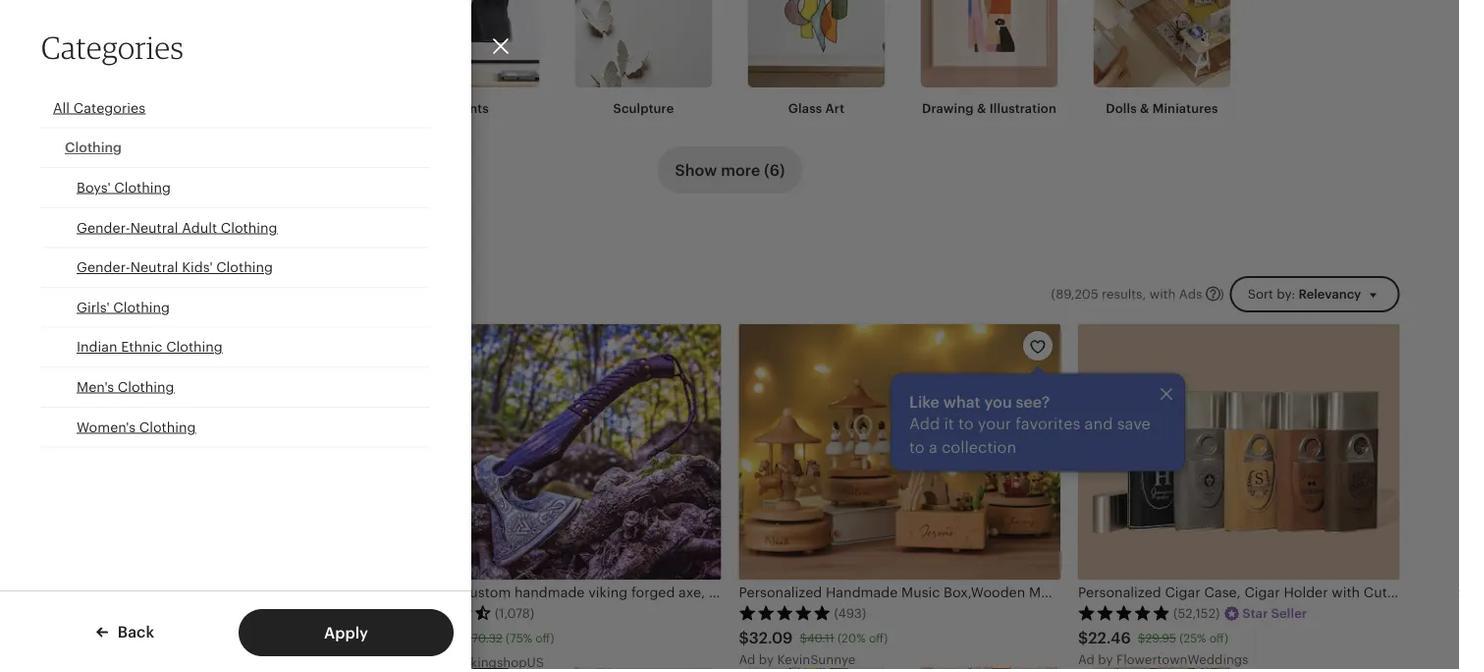 Task type: describe. For each thing, give the bounding box(es) containing it.
kids'
[[182, 259, 213, 275]]

drawing
[[923, 101, 974, 115]]

indian ethnic clothing button
[[41, 328, 430, 368]]

5 out of 5 stars image for 22.46
[[1079, 605, 1171, 620]]

89,205
[[1057, 286, 1099, 301]]

gender-neutral kids' clothing
[[77, 259, 273, 275]]

d for 32.09
[[748, 652, 756, 667]]

you
[[985, 393, 1013, 411]]

0 vertical spatial to
[[959, 415, 974, 432]]

neutral for adult
[[130, 219, 178, 235]]

all for all categories
[[53, 100, 70, 115]]

gender-neutral adult clothing
[[77, 219, 278, 235]]

men's clothing button
[[41, 368, 430, 407]]

what
[[944, 393, 981, 411]]

$ left 40.11
[[739, 629, 749, 646]]

29.69
[[70, 629, 113, 646]]

neutral for kids'
[[130, 259, 178, 275]]

ethnic
[[121, 339, 163, 355]]

sculpture
[[614, 101, 674, 115]]

$ inside 29.69 $ 39.59
[[120, 631, 127, 645]]

a inside like what you see? add it to your favorites and save to a collection
[[929, 438, 938, 456]]

40.11
[[808, 631, 835, 645]]

custom royal portrait from photo, renaissance portrait, historical portrait, royal portrait, human portrait, custom men women portrait image
[[60, 324, 382, 580]]

drawing & illustration
[[923, 101, 1057, 115]]

girls'
[[77, 299, 110, 315]]

gender-neutral adult clothing button
[[41, 208, 430, 248]]

(20%
[[838, 631, 866, 645]]

prints
[[453, 101, 489, 115]]

dolls & miniatures
[[1107, 101, 1219, 115]]

like what you see? add it to your favorites and save to a collection
[[910, 393, 1151, 456]]

sculpture link
[[575, 0, 713, 117]]

(1,078)
[[495, 606, 535, 621]]

women's clothing button
[[41, 407, 430, 447]]

beautiful custom handmade viking forged axe, groomsmen gift , birthday gift, collectibles axe , gift for him , anniversary gift for husband image
[[400, 324, 722, 580]]

your
[[978, 415, 1012, 432]]

off) for 22.46
[[1210, 631, 1229, 645]]

clothing inside indian ethnic clothing button
[[166, 339, 223, 355]]

all categories
[[53, 100, 146, 115]]

drawing & illustration link
[[921, 0, 1059, 117]]

170.32
[[467, 631, 503, 645]]

$ 32.09 $ 40.11 (20% off) a d by kevinsunnye
[[739, 629, 888, 667]]

gender- for gender-neutral adult clothing
[[77, 219, 130, 235]]

& for illustration
[[978, 101, 987, 115]]

boys'
[[77, 179, 111, 195]]

(25%
[[1180, 631, 1207, 645]]

indian ethnic clothing
[[77, 339, 223, 355]]

clothing button
[[41, 128, 430, 168]]

1 5 out of 5 stars image from the left
[[60, 605, 153, 620]]

(493)
[[835, 606, 867, 621]]

$ 22.46 $ 29.95 (25% off) a d by flowertownweddings
[[1079, 629, 1249, 667]]

(
[[1052, 286, 1056, 301]]

d for 22.46
[[1087, 652, 1095, 667]]

gender- for gender-neutral kids' clothing
[[77, 259, 130, 275]]

& for miniatures
[[1141, 101, 1150, 115]]

apply button
[[239, 609, 454, 656]]

personalized cigar case, cigar holder with cutter, groomsmen cigar case, gift for him, groomsmen gifts, cigar travel case, gift for husband image
[[1079, 324, 1401, 580]]

all filters
[[96, 287, 153, 301]]

29.95
[[1146, 631, 1177, 645]]

art
[[826, 101, 845, 115]]

back
[[114, 623, 154, 641]]

1 star from the left
[[222, 606, 248, 621]]

girls' clothing
[[77, 299, 170, 315]]

1 off) from the left
[[536, 631, 555, 645]]

(52,152)
[[1174, 606, 1221, 621]]

with ads
[[1150, 286, 1203, 301]]

women's clothing
[[77, 419, 196, 435]]

42.58
[[410, 629, 453, 646]]



Task type: locate. For each thing, give the bounding box(es) containing it.
1 vertical spatial to
[[910, 438, 925, 456]]

clothing up boys'
[[65, 140, 122, 155]]

to down add
[[910, 438, 925, 456]]

0 horizontal spatial by
[[759, 652, 774, 667]]

0 vertical spatial all
[[53, 100, 70, 115]]

women's
[[77, 419, 136, 435]]

clothing down boys' clothing button
[[221, 219, 278, 235]]

search filters dialog
[[0, 0, 1461, 669]]

1 vertical spatial all
[[96, 287, 112, 301]]

by down 22.46
[[1099, 652, 1114, 667]]

$ left the 29.95
[[1079, 629, 1089, 646]]

off) for 32.09
[[869, 631, 888, 645]]

dolls
[[1107, 101, 1138, 115]]

men's clothing
[[77, 379, 174, 395]]

boys' clothing
[[77, 179, 171, 195]]

5 out of 5 stars image for 32.09
[[739, 605, 832, 620]]

clothing inside gender-neutral adult clothing button
[[221, 219, 278, 235]]

girls' clothing button
[[41, 288, 430, 328]]

clothing inside gender-neutral kids' clothing button
[[216, 259, 273, 275]]

170.32 (75% off)
[[467, 631, 555, 645]]

by for 32.09
[[759, 652, 774, 667]]

categories up boys' clothing
[[74, 100, 146, 115]]

categories up 'all categories'
[[41, 28, 184, 66]]

by inside $ 32.09 $ 40.11 (20% off) a d by kevinsunnye
[[759, 652, 774, 667]]

star seller
[[222, 606, 287, 621], [1243, 606, 1308, 621]]

0 horizontal spatial &
[[978, 101, 987, 115]]

1 horizontal spatial all
[[96, 287, 112, 301]]

all
[[53, 100, 70, 115], [96, 287, 112, 301]]

1 horizontal spatial d
[[1087, 652, 1095, 667]]

2 horizontal spatial off)
[[1210, 631, 1229, 645]]

39.59
[[127, 631, 159, 645]]

a inside $ 22.46 $ 29.95 (25% off) a d by flowertownweddings
[[1079, 652, 1088, 667]]

1 horizontal spatial star seller
[[1243, 606, 1308, 621]]

0 horizontal spatial 5 out of 5 stars image
[[60, 605, 153, 620]]

glass art
[[789, 101, 845, 115]]

favorites
[[1016, 415, 1081, 432]]

clothing inside women's clothing button
[[139, 419, 196, 435]]

men's
[[77, 379, 114, 395]]

glass art link
[[748, 0, 886, 117]]

personalized handmade music box,wooden music box,wooden horse musical carousel,vintage music box,heirloom carousel,baby boy girl shower gift image
[[739, 324, 1061, 580]]

2 off) from the left
[[869, 631, 888, 645]]

by for 22.46
[[1099, 652, 1114, 667]]

to
[[959, 415, 974, 432], [910, 438, 925, 456]]

clothing down men's clothing
[[139, 419, 196, 435]]

off)
[[536, 631, 555, 645], [869, 631, 888, 645], [1210, 631, 1229, 645]]

flowertownweddings
[[1117, 652, 1249, 667]]

1 & from the left
[[978, 101, 987, 115]]

gender- down boys'
[[77, 219, 130, 235]]

1 vertical spatial categories
[[74, 100, 146, 115]]

1 gender- from the top
[[77, 219, 130, 235]]

clothing inside clothing button
[[65, 140, 122, 155]]

1 horizontal spatial off)
[[869, 631, 888, 645]]

filters
[[115, 287, 153, 301]]

( 89,205 results,
[[1052, 286, 1147, 301]]

1 neutral from the top
[[130, 219, 178, 235]]

clothing inside boys' clothing button
[[114, 179, 171, 195]]

&
[[978, 101, 987, 115], [1141, 101, 1150, 115]]

clothing inside girls' clothing button
[[113, 299, 170, 315]]

$
[[739, 629, 749, 646], [1079, 629, 1089, 646], [120, 631, 127, 645], [800, 631, 808, 645], [1138, 631, 1146, 645]]

gender-
[[77, 219, 130, 235], [77, 259, 130, 275]]

clothing inside men's clothing button
[[118, 379, 174, 395]]

boys' clothing button
[[41, 168, 430, 208]]

illustration
[[990, 101, 1057, 115]]

& right dolls at right top
[[1141, 101, 1150, 115]]

off) inside $ 22.46 $ 29.95 (25% off) a d by flowertownweddings
[[1210, 631, 1229, 645]]

0 vertical spatial gender-
[[77, 219, 130, 235]]

clothing down gender-neutral adult clothing button
[[216, 259, 273, 275]]

1 horizontal spatial to
[[959, 415, 974, 432]]

all categories button
[[41, 88, 430, 128]]

5 out of 5 stars image up 29.69 $ 39.59
[[60, 605, 153, 620]]

star
[[222, 606, 248, 621], [1243, 606, 1269, 621]]

clothing right boys'
[[114, 179, 171, 195]]

3 5 out of 5 stars image from the left
[[1079, 605, 1171, 620]]

like
[[910, 393, 940, 411]]

dolls & miniatures link
[[1094, 0, 1232, 117]]

$ right 22.46
[[1138, 631, 1146, 645]]

2 5 out of 5 stars image from the left
[[739, 605, 832, 620]]

4.5 out of 5 stars image
[[400, 605, 492, 620]]

0 horizontal spatial star seller
[[222, 606, 287, 621]]

0 horizontal spatial off)
[[536, 631, 555, 645]]

0 horizontal spatial all
[[53, 100, 70, 115]]

1 horizontal spatial seller
[[1272, 606, 1308, 621]]

save
[[1118, 415, 1151, 432]]

off) right the (25%
[[1210, 631, 1229, 645]]

neutral
[[130, 219, 178, 235], [130, 259, 178, 275]]

categories inside button
[[74, 100, 146, 115]]

0 horizontal spatial seller
[[251, 606, 287, 621]]

d down 32.09
[[748, 652, 756, 667]]

(75%
[[506, 631, 533, 645]]

miniatures
[[1153, 101, 1219, 115]]

back link
[[96, 621, 154, 643]]

all inside button
[[53, 100, 70, 115]]

2 horizontal spatial 5 out of 5 stars image
[[1079, 605, 1171, 620]]

clothing down indian ethnic clothing at the bottom left
[[118, 379, 174, 395]]

1 horizontal spatial by
[[1099, 652, 1114, 667]]

glass
[[789, 101, 823, 115]]

neutral up gender-neutral kids' clothing
[[130, 219, 178, 235]]

results,
[[1102, 286, 1147, 301]]

off) right (20%
[[869, 631, 888, 645]]

prints link
[[402, 0, 540, 117]]

5 out of 5 stars image up 22.46
[[1079, 605, 1171, 620]]

with
[[1150, 286, 1176, 301]]

clothing right ethnic
[[166, 339, 223, 355]]

kevinsunnye
[[778, 652, 856, 667]]

neutral up filters
[[130, 259, 178, 275]]

2 by from the left
[[1099, 652, 1114, 667]]

all filters button
[[60, 276, 167, 312]]

1 vertical spatial neutral
[[130, 259, 178, 275]]

off) right (75%
[[536, 631, 555, 645]]

2 neutral from the top
[[130, 259, 178, 275]]

a inside $ 32.09 $ 40.11 (20% off) a d by kevinsunnye
[[739, 652, 748, 667]]

2 horizontal spatial a
[[1079, 652, 1088, 667]]

d
[[748, 652, 756, 667], [1087, 652, 1095, 667]]

smaller xs image
[[1030, 339, 1047, 357]]

ads
[[1180, 286, 1203, 301]]

1 vertical spatial gender-
[[77, 259, 130, 275]]

by down 32.09
[[759, 652, 774, 667]]

clothing
[[65, 140, 122, 155], [114, 179, 171, 195], [221, 219, 278, 235], [216, 259, 273, 275], [113, 299, 170, 315], [166, 339, 223, 355], [118, 379, 174, 395], [139, 419, 196, 435]]

& right the drawing
[[978, 101, 987, 115]]

see?
[[1016, 393, 1051, 411]]

5 out of 5 stars image up 32.09
[[739, 605, 832, 620]]

a for 32.09
[[739, 652, 748, 667]]

& inside "dolls & miniatures" link
[[1141, 101, 1150, 115]]

and
[[1085, 415, 1114, 432]]

collection
[[942, 438, 1017, 456]]

categories
[[41, 28, 184, 66], [74, 100, 146, 115]]

all for all filters
[[96, 287, 112, 301]]

0 horizontal spatial star
[[222, 606, 248, 621]]

a
[[929, 438, 938, 456], [739, 652, 748, 667], [1079, 652, 1088, 667]]

1 by from the left
[[759, 652, 774, 667]]

to right it
[[959, 415, 974, 432]]

d inside $ 22.46 $ 29.95 (25% off) a d by flowertownweddings
[[1087, 652, 1095, 667]]

2 & from the left
[[1141, 101, 1150, 115]]

1 star seller from the left
[[222, 606, 287, 621]]

$ up kevinsunnye
[[800, 631, 808, 645]]

1 horizontal spatial a
[[929, 438, 938, 456]]

it
[[945, 415, 955, 432]]

by
[[759, 652, 774, 667], [1099, 652, 1114, 667]]

add
[[910, 415, 941, 432]]

)
[[1221, 286, 1225, 301]]

apply
[[324, 624, 368, 642]]

1 d from the left
[[748, 652, 756, 667]]

0 horizontal spatial d
[[748, 652, 756, 667]]

clothing up ethnic
[[113, 299, 170, 315]]

d down 22.46
[[1087, 652, 1095, 667]]

2 seller from the left
[[1272, 606, 1308, 621]]

2 d from the left
[[1087, 652, 1095, 667]]

1 horizontal spatial star
[[1243, 606, 1269, 621]]

gender-neutral kids' clothing button
[[41, 248, 430, 288]]

off) inside $ 32.09 $ 40.11 (20% off) a d by kevinsunnye
[[869, 631, 888, 645]]

0 horizontal spatial a
[[739, 652, 748, 667]]

a for 22.46
[[1079, 652, 1088, 667]]

$ right 29.69 at the left of the page
[[120, 631, 127, 645]]

32.09
[[749, 629, 793, 646]]

adult
[[182, 219, 217, 235]]

2 gender- from the top
[[77, 259, 130, 275]]

1 seller from the left
[[251, 606, 287, 621]]

& inside drawing & illustration link
[[978, 101, 987, 115]]

2 star seller from the left
[[1243, 606, 1308, 621]]

22.46
[[1089, 629, 1132, 646]]

0 vertical spatial neutral
[[130, 219, 178, 235]]

by inside $ 22.46 $ 29.95 (25% off) a d by flowertownweddings
[[1099, 652, 1114, 667]]

29.69 $ 39.59
[[70, 629, 159, 646]]

indian
[[77, 339, 117, 355]]

d inside $ 32.09 $ 40.11 (20% off) a d by kevinsunnye
[[748, 652, 756, 667]]

seller
[[251, 606, 287, 621], [1272, 606, 1308, 621]]

1 horizontal spatial &
[[1141, 101, 1150, 115]]

0 horizontal spatial to
[[910, 438, 925, 456]]

3 off) from the left
[[1210, 631, 1229, 645]]

5 out of 5 stars image
[[60, 605, 153, 620], [739, 605, 832, 620], [1079, 605, 1171, 620]]

0 vertical spatial categories
[[41, 28, 184, 66]]

gender- up all filters button
[[77, 259, 130, 275]]

all inside button
[[96, 287, 112, 301]]

2 star from the left
[[1243, 606, 1269, 621]]

1 horizontal spatial 5 out of 5 stars image
[[739, 605, 832, 620]]



Task type: vqa. For each thing, say whether or not it's contained in the screenshot.
results,
yes



